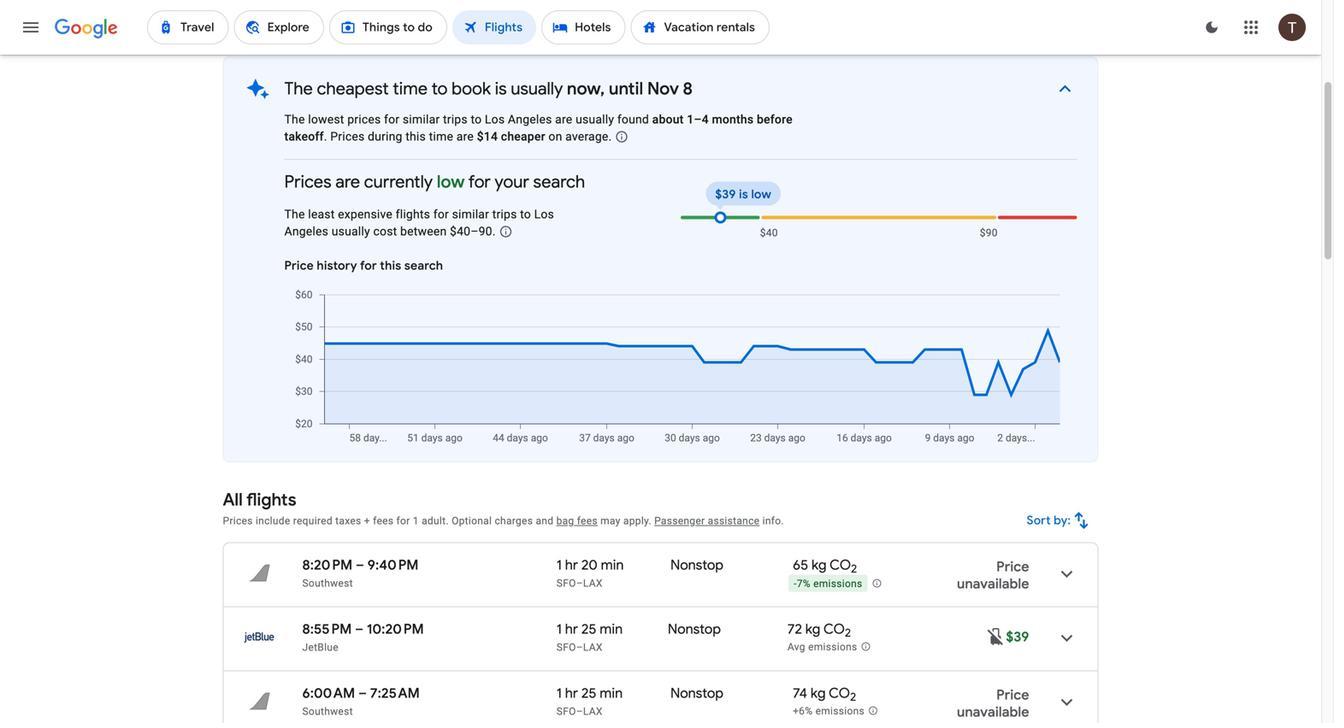 Task type: describe. For each thing, give the bounding box(es) containing it.
the for the least expensive flights for similar trips to
[[284, 207, 305, 222]]

$40
[[760, 227, 778, 239]]

cost
[[373, 225, 397, 239]]

bag
[[557, 515, 574, 527]]

price for 1 hr 25 min
[[997, 687, 1030, 704]]

0 vertical spatial to
[[432, 78, 448, 100]]

for up during
[[384, 112, 400, 127]]

lowest
[[308, 112, 344, 127]]

$14
[[477, 130, 498, 144]]

months
[[712, 112, 754, 127]]

nonstop flight. element for 72
[[668, 621, 721, 641]]

history
[[317, 258, 357, 274]]

$40–90
[[450, 225, 493, 239]]

learn more about how the cheapest times to book are determined image
[[601, 116, 643, 157]]

8:20 pm
[[302, 557, 353, 574]]

southwest for 6:00 am
[[302, 706, 353, 718]]

20
[[582, 557, 598, 574]]

the least expensive flights for similar trips to
[[284, 207, 534, 222]]

bag fees button
[[557, 515, 598, 527]]

passenger
[[655, 515, 705, 527]]

by:
[[1054, 513, 1071, 529]]

usually cost between $40–90 .
[[329, 225, 496, 239]]

before
[[757, 112, 793, 127]]

0 horizontal spatial is
[[495, 78, 507, 100]]

on
[[549, 130, 562, 144]]

this for time
[[406, 130, 426, 144]]

taxes
[[335, 515, 361, 527]]

nonstop flight. element for 65
[[671, 557, 724, 577]]

nonstop for 72
[[668, 621, 721, 639]]

0 vertical spatial price
[[284, 258, 314, 274]]

drops
[[613, 16, 644, 30]]

65
[[793, 557, 809, 574]]

charges
[[495, 515, 533, 527]]

prices for are
[[284, 171, 332, 193]]

Departure time: 6:00 AM. text field
[[302, 685, 355, 703]]

hr for 10:20 pm
[[565, 621, 578, 639]]

and
[[536, 515, 554, 527]]

2 vertical spatial to
[[520, 207, 531, 222]]

book.
[[699, 16, 730, 30]]

0 vertical spatial .
[[324, 130, 327, 144]]

+6%
[[793, 706, 813, 718]]

adult.
[[422, 515, 449, 527]]

price unavailable for 74
[[957, 687, 1030, 722]]

least
[[308, 207, 335, 222]]

for right history
[[360, 258, 377, 274]]

. prices during this time are $14 cheaper on average.
[[324, 130, 612, 144]]

prices
[[347, 112, 381, 127]]

New feature text field
[[393, 0, 431, 11]]

-7% emissions
[[794, 578, 863, 590]]

1 for 10:20 pm
[[557, 621, 562, 639]]

sort by: button
[[1020, 500, 1099, 541]]

0 horizontal spatial los
[[485, 112, 505, 127]]

change appearance image
[[1192, 7, 1233, 48]]

0 horizontal spatial time
[[393, 78, 428, 100]]

1 hr 25 min sfo – lax for 10:20 pm
[[557, 621, 623, 654]]

for left adult.
[[397, 515, 410, 527]]

for some flights, google pays you the difference if the price drops after you book.
[[284, 16, 730, 30]]

the for the lowest prices for similar trips to los angeles are usually found
[[284, 112, 305, 127]]

0 vertical spatial angeles
[[508, 112, 552, 127]]

passenger assistance button
[[655, 515, 760, 527]]

Departure time: 8:20 PM. text field
[[302, 557, 353, 574]]

Arrival time: 10:20 PM. text field
[[367, 621, 424, 639]]

1 horizontal spatial usually
[[511, 78, 563, 100]]

2 fees from the left
[[577, 515, 598, 527]]

1 vertical spatial time
[[429, 130, 453, 144]]

2 horizontal spatial are
[[555, 112, 573, 127]]

main menu image
[[21, 17, 41, 38]]

6:00 am
[[302, 685, 355, 703]]

8:55 pm – 10:20 pm jetblue
[[302, 621, 424, 654]]

– inside 8:55 pm – 10:20 pm jetblue
[[355, 621, 364, 639]]

currently
[[364, 171, 433, 193]]

found
[[617, 112, 649, 127]]

price history graph application
[[283, 288, 1077, 445]]

between
[[400, 225, 447, 239]]

flight details. leaves san francisco international airport at 8:55 pm on wednesday, november 29 and arrives at los angeles international airport at 10:20 pm on wednesday, november 29. image
[[1047, 618, 1088, 659]]

flights,
[[339, 16, 376, 30]]

1 for 9:40 pm
[[557, 557, 562, 574]]

average.
[[566, 130, 612, 144]]

$39 for $39
[[1006, 629, 1030, 646]]

flight details. leaves san francisco international airport at 8:20 pm on wednesday, november 29 and arrives at los angeles international airport at 9:40 pm on wednesday, november 29. image
[[1047, 554, 1088, 595]]

price
[[583, 16, 610, 30]]

difference
[[493, 16, 549, 30]]

$90
[[980, 227, 998, 239]]

8:20 pm – 9:40 pm southwest
[[302, 557, 419, 590]]

8:55 pm
[[302, 621, 352, 639]]

the for the cheapest time to book is usually now, until nov 8
[[284, 78, 313, 100]]

all flights
[[223, 489, 296, 511]]

may
[[601, 515, 621, 527]]

-
[[794, 578, 797, 590]]

this for search
[[380, 258, 401, 274]]

kg for 72
[[806, 621, 821, 639]]

min for 65
[[601, 557, 624, 574]]

until
[[609, 78, 643, 100]]

learn more about price insights image
[[499, 225, 513, 239]]

6:00 am – 7:25 am southwest
[[302, 685, 420, 718]]

1 hr 25 min sfo – lax for 7:25 am
[[557, 685, 623, 718]]

1 vertical spatial similar
[[452, 207, 489, 222]]

all
[[223, 489, 243, 511]]

now,
[[567, 78, 605, 100]]

about
[[652, 112, 684, 127]]

1 horizontal spatial are
[[457, 130, 474, 144]]

expensive
[[338, 207, 393, 222]]

include
[[256, 515, 290, 527]]

1 vertical spatial trips
[[492, 207, 517, 222]]

72
[[788, 621, 802, 639]]

+
[[364, 515, 370, 527]]

google
[[379, 16, 418, 30]]

0 horizontal spatial usually
[[332, 225, 370, 239]]

1 the from the left
[[473, 16, 490, 30]]

the lowest prices for similar trips to los angeles are usually found
[[284, 112, 652, 127]]

1 vertical spatial to
[[471, 112, 482, 127]]

4
[[702, 112, 709, 127]]

74
[[793, 685, 808, 703]]

for
[[284, 16, 302, 30]]

2 the from the left
[[562, 16, 580, 30]]

25 for 10:20 pm
[[582, 621, 597, 639]]

price history for this search
[[284, 258, 443, 274]]

Arrival time: 7:25 AM. text field
[[370, 685, 420, 703]]

co for 65
[[830, 557, 851, 574]]

price history graph image
[[283, 288, 1077, 445]]

leaves san francisco international airport at 8:20 pm on wednesday, november 29 and arrives at los angeles international airport at 9:40 pm on wednesday, november 29. element
[[302, 557, 419, 574]]

$39 is low
[[715, 187, 772, 202]]

nov
[[647, 78, 679, 100]]

the cheapest time to book is usually now, until nov 8
[[284, 78, 693, 100]]

1 vertical spatial is
[[739, 187, 748, 202]]

about 1 – 4 months
[[652, 112, 754, 127]]

pays
[[421, 16, 447, 30]]

1 horizontal spatial .
[[493, 225, 496, 239]]

1 hr 20 min sfo – lax
[[557, 557, 624, 590]]



Task type: vqa. For each thing, say whether or not it's contained in the screenshot.
ROUND
no



Task type: locate. For each thing, give the bounding box(es) containing it.
1 vertical spatial min
[[600, 621, 623, 639]]

0 vertical spatial lax
[[583, 578, 603, 590]]

trips up . prices during this time are $14 cheaper on average.
[[443, 112, 468, 127]]

to
[[432, 78, 448, 100], [471, 112, 482, 127], [520, 207, 531, 222]]

the up lowest
[[284, 78, 313, 100]]

2 horizontal spatial to
[[520, 207, 531, 222]]

emissions down 74 kg co 2
[[816, 706, 865, 718]]

search down between
[[404, 258, 443, 274]]

0 horizontal spatial flights
[[246, 489, 296, 511]]

lax for 9:40 pm
[[583, 578, 603, 590]]

2 for 65
[[851, 562, 857, 577]]

1 vertical spatial lax
[[583, 642, 603, 654]]

1 vertical spatial prices
[[284, 171, 332, 193]]

jetblue
[[302, 642, 339, 654]]

lax for 10:20 pm
[[583, 642, 603, 654]]

2 unavailable from the top
[[957, 704, 1030, 722]]

2 up -7% emissions
[[851, 562, 857, 577]]

$39 down months
[[715, 187, 736, 202]]

usually
[[511, 78, 563, 100], [576, 112, 614, 127], [332, 225, 370, 239]]

1 horizontal spatial low
[[751, 187, 772, 202]]

0 vertical spatial this
[[406, 130, 426, 144]]

co up the avg emissions
[[824, 621, 845, 639]]

0 vertical spatial hr
[[565, 557, 578, 574]]

1 inside the 1 hr 20 min sfo – lax
[[557, 557, 562, 574]]

unavailable left flight details. leaves san francisco international airport at 6:00 am on wednesday, november 29 and arrives at los angeles international airport at 7:25 am on wednesday, november 29. "image"
[[957, 704, 1030, 722]]

search
[[533, 171, 585, 193], [404, 258, 443, 274]]

1 you from the left
[[450, 16, 470, 30]]

price unavailable down this price for this flight doesn't include overhead bin access. if you need a carry-on bag, use the bags filter to update prices. image
[[957, 687, 1030, 722]]

southwest inside 8:20 pm – 9:40 pm southwest
[[302, 578, 353, 590]]

1 horizontal spatial the
[[562, 16, 580, 30]]

price for 1 hr 20 min
[[997, 559, 1030, 576]]

0 horizontal spatial the
[[473, 16, 490, 30]]

1 horizontal spatial this
[[406, 130, 426, 144]]

0 horizontal spatial angeles
[[284, 225, 329, 239]]

angeles down least
[[284, 225, 329, 239]]

0 vertical spatial prices
[[330, 130, 365, 144]]

sort
[[1027, 513, 1051, 529]]

.
[[324, 130, 327, 144], [493, 225, 496, 239]]

2 vertical spatial nonstop flight. element
[[671, 685, 724, 705]]

co for 74
[[829, 685, 850, 703]]

1 hr from the top
[[565, 557, 578, 574]]

the left difference
[[473, 16, 490, 30]]

0 vertical spatial kg
[[812, 557, 827, 574]]

kg inside the 65 kg co 2
[[812, 557, 827, 574]]

fees right bag
[[577, 515, 598, 527]]

co
[[830, 557, 851, 574], [824, 621, 845, 639], [829, 685, 850, 703]]

leaves san francisco international airport at 6:00 am on wednesday, november 29 and arrives at los angeles international airport at 7:25 am on wednesday, november 29. element
[[302, 685, 420, 703]]

los inside los angeles
[[534, 207, 554, 222]]

0 vertical spatial 1 hr 25 min sfo – lax
[[557, 621, 623, 654]]

0 horizontal spatial $39
[[715, 187, 736, 202]]

prices are currently low for your search
[[284, 171, 585, 193]]

for
[[384, 112, 400, 127], [468, 171, 491, 193], [433, 207, 449, 222], [360, 258, 377, 274], [397, 515, 410, 527]]

hr inside the 1 hr 20 min sfo – lax
[[565, 557, 578, 574]]

this down cost
[[380, 258, 401, 274]]

price unavailable
[[957, 559, 1030, 593], [957, 687, 1030, 722]]

1 horizontal spatial you
[[677, 16, 696, 30]]

2 inside 74 kg co 2
[[850, 691, 856, 705]]

0 horizontal spatial to
[[432, 78, 448, 100]]

0 vertical spatial unavailable
[[957, 576, 1030, 593]]

are down the lowest prices for similar trips to los angeles are usually found
[[457, 130, 474, 144]]

1 horizontal spatial flights
[[396, 207, 430, 222]]

southwest inside 6:00 am – 7:25 am southwest
[[302, 706, 353, 718]]

similar up $40–90
[[452, 207, 489, 222]]

emissions for 72
[[808, 642, 858, 654]]

flights up usually cost between $40–90 .
[[396, 207, 430, 222]]

39 US dollars text field
[[1006, 629, 1030, 646]]

1 vertical spatial .
[[493, 225, 496, 239]]

kg right 72
[[806, 621, 821, 639]]

1 vertical spatial price unavailable
[[957, 687, 1030, 722]]

the left least
[[284, 207, 305, 222]]

flight details. leaves san francisco international airport at 6:00 am on wednesday, november 29 and arrives at los angeles international airport at 7:25 am on wednesday, november 29. image
[[1047, 682, 1088, 723]]

avg
[[788, 642, 806, 654]]

sfo
[[557, 578, 576, 590], [557, 642, 576, 654], [557, 706, 576, 718]]

kg for 74
[[811, 685, 826, 703]]

los up $14 at the top left of the page
[[485, 112, 505, 127]]

usually up before takeoff
[[511, 78, 563, 100]]

1 vertical spatial unavailable
[[957, 704, 1030, 722]]

0 horizontal spatial are
[[336, 171, 360, 193]]

– inside 8:20 pm – 9:40 pm southwest
[[356, 557, 364, 574]]

3 the from the top
[[284, 207, 305, 222]]

1 vertical spatial $39
[[1006, 629, 1030, 646]]

price unavailable up this price for this flight doesn't include overhead bin access. if you need a carry-on bag, use the bags filter to update prices. image
[[957, 559, 1030, 593]]

unavailable for 74
[[957, 704, 1030, 722]]

+6% emissions
[[793, 706, 865, 718]]

co inside 72 kg co 2
[[824, 621, 845, 639]]

0 vertical spatial southwest
[[302, 578, 353, 590]]

time up during
[[393, 78, 428, 100]]

angeles up cheaper
[[508, 112, 552, 127]]

similar up . prices during this time are $14 cheaper on average.
[[403, 112, 440, 127]]

Arrival time: 9:40 PM. text field
[[368, 557, 419, 574]]

1 vertical spatial nonstop flight. element
[[668, 621, 721, 641]]

search down 'on'
[[533, 171, 585, 193]]

kg for 65
[[812, 557, 827, 574]]

0 vertical spatial search
[[533, 171, 585, 193]]

2 vertical spatial lax
[[583, 706, 603, 718]]

1 vertical spatial emissions
[[808, 642, 858, 654]]

prices
[[330, 130, 365, 144], [284, 171, 332, 193], [223, 515, 253, 527]]

are up 'on'
[[555, 112, 573, 127]]

72 kg co 2
[[788, 621, 851, 641]]

1 vertical spatial usually
[[576, 112, 614, 127]]

0 vertical spatial is
[[495, 78, 507, 100]]

this
[[406, 130, 426, 144], [380, 258, 401, 274]]

0 vertical spatial time
[[393, 78, 428, 100]]

co up -7% emissions
[[830, 557, 851, 574]]

1
[[687, 112, 694, 127], [413, 515, 419, 527], [557, 557, 562, 574], [557, 621, 562, 639], [557, 685, 562, 703]]

0 vertical spatial nonstop
[[671, 557, 724, 574]]

some
[[305, 16, 336, 30]]

book
[[452, 78, 491, 100]]

2 25 from the top
[[582, 685, 597, 703]]

you
[[450, 16, 470, 30], [677, 16, 696, 30]]

los angeles
[[284, 207, 554, 239]]

prices down all
[[223, 515, 253, 527]]

$39 for $39 is low
[[715, 187, 736, 202]]

min for 74
[[600, 685, 623, 703]]

10:20 pm
[[367, 621, 424, 639]]

0 vertical spatial 2
[[851, 562, 857, 577]]

3 lax from the top
[[583, 706, 603, 718]]

$39 left flight details. leaves san francisco international airport at 8:55 pm on wednesday, november 29 and arrives at los angeles international airport at 10:20 pm on wednesday, november 29. image
[[1006, 629, 1030, 646]]

2 lax from the top
[[583, 642, 603, 654]]

0 vertical spatial similar
[[403, 112, 440, 127]]

nonstop
[[671, 557, 724, 574], [668, 621, 721, 639], [671, 685, 724, 703]]

2 vertical spatial sfo
[[557, 706, 576, 718]]

1 southwest from the top
[[302, 578, 353, 590]]

0 vertical spatial nonstop flight. element
[[671, 557, 724, 577]]

1 horizontal spatial $39
[[1006, 629, 1030, 646]]

emissions down 72 kg co 2
[[808, 642, 858, 654]]

1 horizontal spatial los
[[534, 207, 554, 222]]

kg
[[812, 557, 827, 574], [806, 621, 821, 639], [811, 685, 826, 703]]

your
[[495, 171, 529, 193]]

2 vertical spatial nonstop
[[671, 685, 724, 703]]

kg inside 74 kg co 2
[[811, 685, 826, 703]]

you right 'after'
[[677, 16, 696, 30]]

price left history
[[284, 258, 314, 274]]

. left learn more about price insights image
[[493, 225, 496, 239]]

price unavailable for 65
[[957, 559, 1030, 593]]

1 horizontal spatial similar
[[452, 207, 489, 222]]

this right during
[[406, 130, 426, 144]]

cheapest
[[317, 78, 389, 100]]

is right book
[[495, 78, 507, 100]]

2 vertical spatial prices
[[223, 515, 253, 527]]

1 vertical spatial nonstop
[[668, 621, 721, 639]]

if
[[552, 16, 559, 30]]

1 vertical spatial angeles
[[284, 225, 329, 239]]

nonstop for 74
[[671, 685, 724, 703]]

kg right 65
[[812, 557, 827, 574]]

2 vertical spatial kg
[[811, 685, 826, 703]]

sfo for 7:25 am
[[557, 706, 576, 718]]

fees right +
[[373, 515, 394, 527]]

apply.
[[624, 515, 652, 527]]

min
[[601, 557, 624, 574], [600, 621, 623, 639], [600, 685, 623, 703]]

the
[[284, 78, 313, 100], [284, 112, 305, 127], [284, 207, 305, 222]]

emissions
[[814, 578, 863, 590], [808, 642, 858, 654], [816, 706, 865, 718]]

2 inside 72 kg co 2
[[845, 626, 851, 641]]

is down months
[[739, 187, 748, 202]]

during
[[368, 130, 403, 144]]

9:40 pm
[[368, 557, 419, 574]]

before takeoff
[[284, 112, 793, 144]]

2 hr from the top
[[565, 621, 578, 639]]

7%
[[797, 578, 811, 590]]

nonstop for 65
[[671, 557, 724, 574]]

prices down prices
[[330, 130, 365, 144]]

2 up "+6% emissions"
[[850, 691, 856, 705]]

74 kg co 2
[[793, 685, 856, 705]]

nonstop flight. element for 74
[[671, 685, 724, 705]]

to left book
[[432, 78, 448, 100]]

0 horizontal spatial trips
[[443, 112, 468, 127]]

7:25 am
[[370, 685, 420, 703]]

1 vertical spatial the
[[284, 112, 305, 127]]

0 vertical spatial 25
[[582, 621, 597, 639]]

nonstop flight. element
[[671, 557, 724, 577], [668, 621, 721, 641], [671, 685, 724, 705]]

time down the lowest prices for similar trips to los angeles are usually found
[[429, 130, 453, 144]]

you right pays
[[450, 16, 470, 30]]

assistance
[[708, 515, 760, 527]]

2 vertical spatial 2
[[850, 691, 856, 705]]

1 vertical spatial los
[[534, 207, 554, 222]]

1 for 7:25 am
[[557, 685, 562, 703]]

usually down expensive
[[332, 225, 370, 239]]

sfo for 9:40 pm
[[557, 578, 576, 590]]

1 fees from the left
[[373, 515, 394, 527]]

total duration 1 hr 25 min. element
[[557, 621, 668, 641], [557, 685, 671, 705]]

the right if
[[562, 16, 580, 30]]

65 kg co 2
[[793, 557, 857, 577]]

sfo for 10:20 pm
[[557, 642, 576, 654]]

0 horizontal spatial similar
[[403, 112, 440, 127]]

0 vertical spatial $39
[[715, 187, 736, 202]]

0 horizontal spatial .
[[324, 130, 327, 144]]

sfo inside the 1 hr 20 min sfo – lax
[[557, 578, 576, 590]]

unavailable up this price for this flight doesn't include overhead bin access. if you need a carry-on bag, use the bags filter to update prices. image
[[957, 576, 1030, 593]]

2 price unavailable from the top
[[957, 687, 1030, 722]]

1 horizontal spatial trips
[[492, 207, 517, 222]]

total duration 1 hr 25 min. element for 72
[[557, 621, 668, 641]]

2 for 74
[[850, 691, 856, 705]]

price left flight details. leaves san francisco international airport at 6:00 am on wednesday, november 29 and arrives at los angeles international airport at 7:25 am on wednesday, november 29. "image"
[[997, 687, 1030, 704]]

hr for 7:25 am
[[565, 685, 578, 703]]

3 sfo from the top
[[557, 706, 576, 718]]

– inside the 1 hr 20 min sfo – lax
[[576, 578, 583, 590]]

sort by:
[[1027, 513, 1071, 529]]

1 25 from the top
[[582, 621, 597, 639]]

trips up learn more about price insights image
[[492, 207, 517, 222]]

angeles inside los angeles
[[284, 225, 329, 239]]

this price for this flight doesn't include overhead bin access. if you need a carry-on bag, use the bags filter to update prices. image
[[986, 627, 1006, 647]]

Departure time: 8:55 PM. text field
[[302, 621, 352, 639]]

1 horizontal spatial angeles
[[508, 112, 552, 127]]

2 sfo from the top
[[557, 642, 576, 654]]

0 horizontal spatial you
[[450, 16, 470, 30]]

0 horizontal spatial this
[[380, 258, 401, 274]]

min for 72
[[600, 621, 623, 639]]

similar
[[403, 112, 440, 127], [452, 207, 489, 222]]

to up . prices during this time are $14 cheaper on average.
[[471, 112, 482, 127]]

prices include required taxes + fees for 1 adult. optional charges and bag fees may apply. passenger assistance
[[223, 515, 760, 527]]

2 inside the 65 kg co 2
[[851, 562, 857, 577]]

0 vertical spatial usually
[[511, 78, 563, 100]]

prices up least
[[284, 171, 332, 193]]

. down lowest
[[324, 130, 327, 144]]

1 horizontal spatial time
[[429, 130, 453, 144]]

– inside 6:00 am – 7:25 am southwest
[[358, 685, 367, 703]]

8
[[683, 78, 693, 100]]

the up takeoff
[[284, 112, 305, 127]]

2 1 hr 25 min sfo – lax from the top
[[557, 685, 623, 718]]

–
[[694, 112, 702, 127], [356, 557, 364, 574], [576, 578, 583, 590], [355, 621, 364, 639], [576, 642, 583, 654], [358, 685, 367, 703], [576, 706, 583, 718]]

for left your at the top
[[468, 171, 491, 193]]

unavailable for 65
[[957, 576, 1030, 593]]

optional
[[452, 515, 492, 527]]

1 unavailable from the top
[[957, 576, 1030, 593]]

2 up the avg emissions
[[845, 626, 851, 641]]

2 vertical spatial usually
[[332, 225, 370, 239]]

2 southwest from the top
[[302, 706, 353, 718]]

1 horizontal spatial search
[[533, 171, 585, 193]]

los down 'on'
[[534, 207, 554, 222]]

2 you from the left
[[677, 16, 696, 30]]

kg inside 72 kg co 2
[[806, 621, 821, 639]]

1 sfo from the top
[[557, 578, 576, 590]]

1 the from the top
[[284, 78, 313, 100]]

1 vertical spatial search
[[404, 258, 443, 274]]

emissions down the 65 kg co 2
[[814, 578, 863, 590]]

co up "+6% emissions"
[[829, 685, 850, 703]]

hr
[[565, 557, 578, 574], [565, 621, 578, 639], [565, 685, 578, 703]]

hr for 9:40 pm
[[565, 557, 578, 574]]

0 vertical spatial los
[[485, 112, 505, 127]]

1 lax from the top
[[583, 578, 603, 590]]

trips
[[443, 112, 468, 127], [492, 207, 517, 222]]

3 hr from the top
[[565, 685, 578, 703]]

leaves san francisco international airport at 8:55 pm on wednesday, november 29 and arrives at los angeles international airport at 10:20 pm on wednesday, november 29. element
[[302, 621, 424, 639]]

1 horizontal spatial to
[[471, 112, 482, 127]]

1 vertical spatial are
[[457, 130, 474, 144]]

avg emissions
[[788, 642, 858, 654]]

to down your at the top
[[520, 207, 531, 222]]

emissions for 74
[[816, 706, 865, 718]]

0 vertical spatial are
[[555, 112, 573, 127]]

is
[[495, 78, 507, 100], [739, 187, 748, 202]]

flights up include
[[246, 489, 296, 511]]

1 price unavailable from the top
[[957, 559, 1030, 593]]

1 vertical spatial this
[[380, 258, 401, 274]]

2 total duration 1 hr 25 min. element from the top
[[557, 685, 671, 705]]

low down . prices during this time are $14 cheaper on average.
[[437, 171, 465, 193]]

2 the from the top
[[284, 112, 305, 127]]

lax inside the 1 hr 20 min sfo – lax
[[583, 578, 603, 590]]

total duration 1 hr 20 min. element
[[557, 557, 671, 577]]

angeles
[[508, 112, 552, 127], [284, 225, 329, 239]]

unavailable
[[957, 576, 1030, 593], [957, 704, 1030, 722]]

co inside the 65 kg co 2
[[830, 557, 851, 574]]

takeoff
[[284, 130, 324, 144]]

1 vertical spatial southwest
[[302, 706, 353, 718]]

cheaper
[[501, 130, 546, 144]]

required
[[293, 515, 333, 527]]

1 total duration 1 hr 25 min. element from the top
[[557, 621, 668, 641]]

price
[[284, 258, 314, 274], [997, 559, 1030, 576], [997, 687, 1030, 704]]

1 vertical spatial flights
[[246, 489, 296, 511]]

prices for include
[[223, 515, 253, 527]]

1 horizontal spatial is
[[739, 187, 748, 202]]

25
[[582, 621, 597, 639], [582, 685, 597, 703]]

2 horizontal spatial usually
[[576, 112, 614, 127]]

total duration 1 hr 25 min. element for 74
[[557, 685, 671, 705]]

25 for 7:25 am
[[582, 685, 597, 703]]

southwest down 8:20 pm "text box" on the bottom left of the page
[[302, 578, 353, 590]]

lax for 7:25 am
[[583, 706, 603, 718]]

0 horizontal spatial search
[[404, 258, 443, 274]]

kg right 74
[[811, 685, 826, 703]]

1 1 hr 25 min sfo – lax from the top
[[557, 621, 623, 654]]

southwest
[[302, 578, 353, 590], [302, 706, 353, 718]]

0 vertical spatial flights
[[396, 207, 430, 222]]

0 horizontal spatial low
[[437, 171, 465, 193]]

co inside 74 kg co 2
[[829, 685, 850, 703]]

southwest down 6:00 am
[[302, 706, 353, 718]]

price down sort
[[997, 559, 1030, 576]]

1 horizontal spatial fees
[[577, 515, 598, 527]]

1 vertical spatial hr
[[565, 621, 578, 639]]

co for 72
[[824, 621, 845, 639]]

0 vertical spatial emissions
[[814, 578, 863, 590]]

time
[[393, 78, 428, 100], [429, 130, 453, 144]]

$39
[[715, 187, 736, 202], [1006, 629, 1030, 646]]

2 vertical spatial hr
[[565, 685, 578, 703]]

2 vertical spatial min
[[600, 685, 623, 703]]

for up between
[[433, 207, 449, 222]]

0 vertical spatial trips
[[443, 112, 468, 127]]

0 vertical spatial min
[[601, 557, 624, 574]]

0 vertical spatial price unavailable
[[957, 559, 1030, 593]]

are up expensive
[[336, 171, 360, 193]]

usually up average. at the left top of page
[[576, 112, 614, 127]]

2 for 72
[[845, 626, 851, 641]]

flights
[[396, 207, 430, 222], [246, 489, 296, 511]]

southwest for 8:20 pm
[[302, 578, 353, 590]]

2 vertical spatial price
[[997, 687, 1030, 704]]

after
[[648, 16, 673, 30]]

low up $40
[[751, 187, 772, 202]]

min inside the 1 hr 20 min sfo – lax
[[601, 557, 624, 574]]

1 vertical spatial 1 hr 25 min sfo – lax
[[557, 685, 623, 718]]



